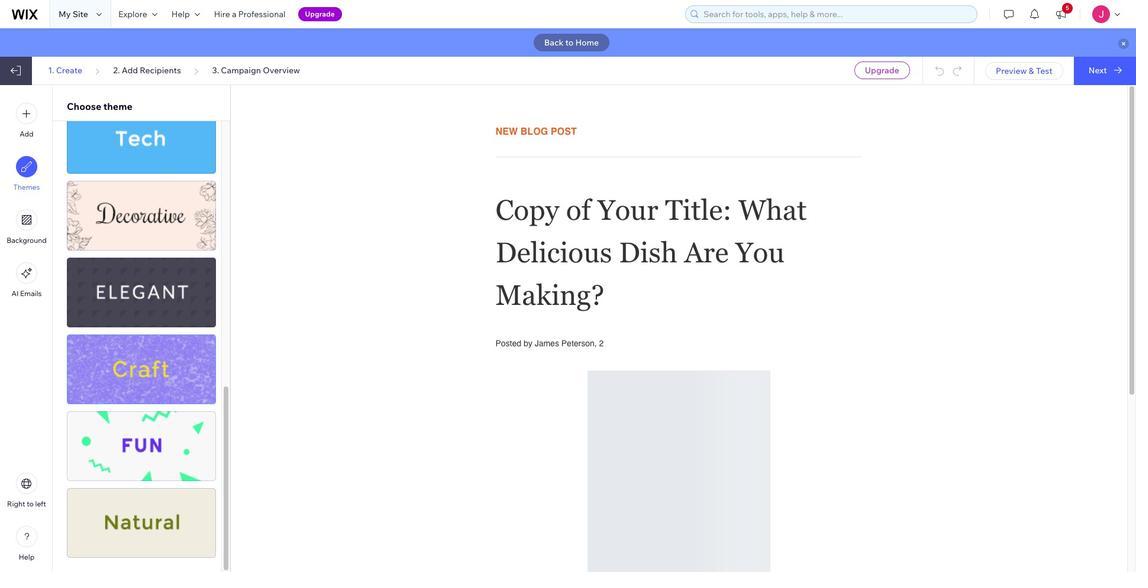 Task type: vqa. For each thing, say whether or not it's contained in the screenshot.
The Sidebar element
no



Task type: describe. For each thing, give the bounding box(es) containing it.
preview & test
[[996, 66, 1053, 76]]

hire a professional
[[214, 9, 286, 20]]

ai emails button
[[12, 263, 42, 298]]

background
[[7, 236, 47, 245]]

Search for tools, apps, help & more... field
[[700, 6, 973, 22]]

5
[[1066, 4, 1069, 12]]

ai emails
[[12, 289, 42, 298]]

add inside button
[[20, 130, 34, 138]]

themes button
[[13, 156, 40, 192]]

by
[[524, 339, 532, 348]]

create
[[56, 65, 82, 76]]

to for back
[[565, 37, 574, 48]]

what
[[739, 194, 807, 226]]

ai
[[12, 289, 19, 298]]

explore
[[118, 9, 147, 20]]

copy of your title: what delicious dish are you making?
[[496, 194, 814, 312]]

you
[[736, 236, 785, 269]]

delicious
[[496, 236, 612, 269]]

choose
[[67, 101, 101, 112]]

dish
[[619, 236, 677, 269]]

professional
[[238, 9, 286, 20]]

1.
[[48, 65, 54, 76]]

test
[[1036, 66, 1053, 76]]

1. create link
[[48, 65, 82, 76]]

left
[[35, 500, 46, 509]]

1. create
[[48, 65, 82, 76]]

are
[[684, 236, 729, 269]]

right
[[7, 500, 25, 509]]

hire
[[214, 9, 230, 20]]

themes
[[13, 183, 40, 192]]

2.
[[113, 65, 120, 76]]

copy
[[496, 194, 559, 226]]

your
[[598, 194, 658, 226]]

3. campaign overview link
[[212, 65, 300, 76]]

to for right
[[27, 500, 34, 509]]

5 button
[[1048, 0, 1074, 28]]

theme
[[103, 101, 132, 112]]

add button
[[16, 103, 37, 138]]

&
[[1029, 66, 1034, 76]]

campaign
[[221, 65, 261, 76]]

3.
[[212, 65, 219, 76]]

my site
[[59, 9, 88, 20]]

upgrade for the rightmost the upgrade button
[[865, 65, 899, 76]]

back
[[544, 37, 564, 48]]

making?
[[496, 279, 605, 312]]

1 horizontal spatial help
[[172, 9, 190, 20]]

2
[[599, 339, 604, 348]]

next button
[[1074, 57, 1136, 85]]

posted
[[496, 339, 521, 348]]



Task type: locate. For each thing, give the bounding box(es) containing it.
add right 2.
[[122, 65, 138, 76]]

back to home alert
[[0, 28, 1136, 57]]

0 horizontal spatial add
[[20, 130, 34, 138]]

to right "back"
[[565, 37, 574, 48]]

preview & test button
[[985, 62, 1063, 80]]

next
[[1089, 65, 1107, 76]]

1 vertical spatial help button
[[16, 527, 37, 562]]

my
[[59, 9, 71, 20]]

0 horizontal spatial to
[[27, 500, 34, 509]]

1 vertical spatial upgrade
[[865, 65, 899, 76]]

0 horizontal spatial help button
[[16, 527, 37, 562]]

3. campaign overview
[[212, 65, 300, 76]]

right to left button
[[7, 473, 46, 509]]

1 horizontal spatial upgrade button
[[854, 62, 910, 79]]

help button left hire
[[164, 0, 207, 28]]

1 vertical spatial to
[[27, 500, 34, 509]]

0 vertical spatial help button
[[164, 0, 207, 28]]

add
[[122, 65, 138, 76], [20, 130, 34, 138]]

preview
[[996, 66, 1027, 76]]

of
[[566, 194, 591, 226]]

background button
[[7, 209, 47, 245]]

upgrade
[[305, 9, 335, 18], [865, 65, 899, 76]]

1 horizontal spatial add
[[122, 65, 138, 76]]

add up themes button
[[20, 130, 34, 138]]

0 vertical spatial add
[[122, 65, 138, 76]]

help down right to left
[[19, 553, 34, 562]]

choose theme
[[67, 101, 132, 112]]

1 vertical spatial upgrade button
[[854, 62, 910, 79]]

posted by james peterson, 2
[[496, 339, 604, 348]]

to inside button
[[565, 37, 574, 48]]

0 vertical spatial to
[[565, 37, 574, 48]]

help button
[[164, 0, 207, 28], [16, 527, 37, 562]]

1 horizontal spatial help button
[[164, 0, 207, 28]]

0 vertical spatial help
[[172, 9, 190, 20]]

help button down right to left
[[16, 527, 37, 562]]

hire a professional link
[[207, 0, 293, 28]]

0 horizontal spatial upgrade button
[[298, 7, 342, 21]]

emails
[[20, 289, 42, 298]]

overview
[[263, 65, 300, 76]]

peterson,
[[561, 339, 597, 348]]

a
[[232, 9, 236, 20]]

0 vertical spatial upgrade button
[[298, 7, 342, 21]]

to
[[565, 37, 574, 48], [27, 500, 34, 509]]

help left hire
[[172, 9, 190, 20]]

0 horizontal spatial upgrade
[[305, 9, 335, 18]]

back to home button
[[534, 34, 610, 51]]

1 horizontal spatial upgrade
[[865, 65, 899, 76]]

title:
[[665, 194, 732, 226]]

site
[[73, 9, 88, 20]]

to left left
[[27, 500, 34, 509]]

help
[[172, 9, 190, 20], [19, 553, 34, 562]]

2. add recipients link
[[113, 65, 181, 76]]

1 horizontal spatial to
[[565, 37, 574, 48]]

home
[[575, 37, 599, 48]]

james
[[535, 339, 559, 348]]

back to home
[[544, 37, 599, 48]]

upgrade button
[[298, 7, 342, 21], [854, 62, 910, 79]]

1 vertical spatial help
[[19, 553, 34, 562]]

recipients
[[140, 65, 181, 76]]

right to left
[[7, 500, 46, 509]]

1 vertical spatial add
[[20, 130, 34, 138]]

2. add recipients
[[113, 65, 181, 76]]

upgrade for topmost the upgrade button
[[305, 9, 335, 18]]

0 horizontal spatial help
[[19, 553, 34, 562]]

to inside button
[[27, 500, 34, 509]]

0 vertical spatial upgrade
[[305, 9, 335, 18]]



